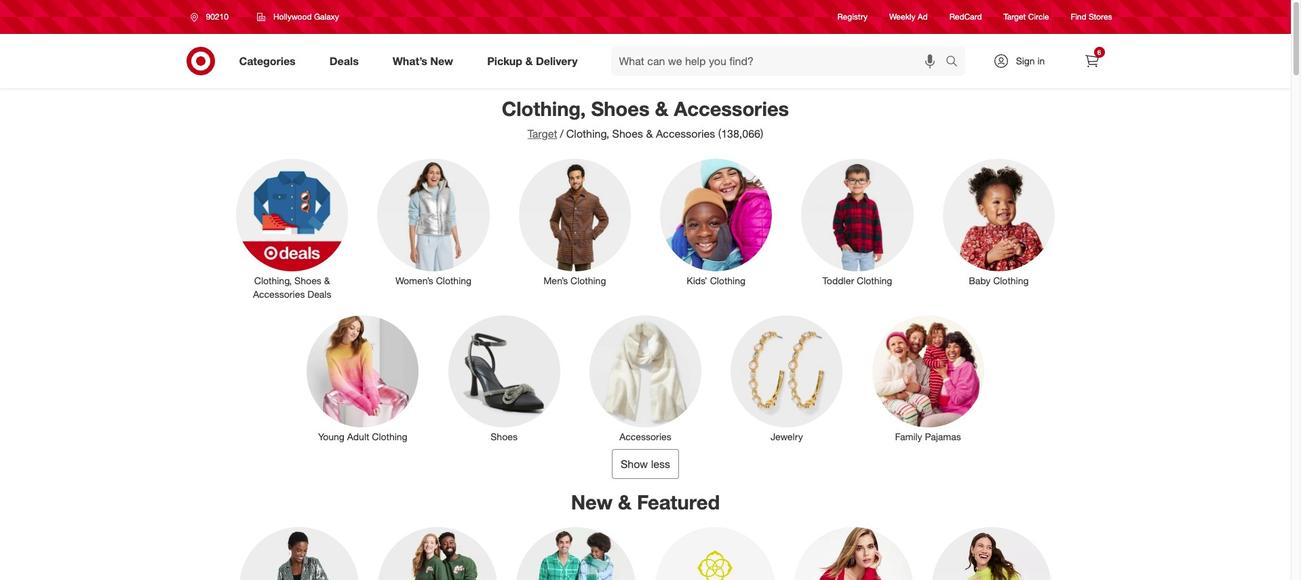 Task type: locate. For each thing, give the bounding box(es) containing it.
kids' clothing
[[687, 274, 746, 286]]

target circle link
[[1004, 11, 1049, 23]]

women's clothing link
[[368, 156, 499, 287]]

2 vertical spatial clothing,
[[254, 274, 292, 286]]

target left /
[[528, 127, 557, 140]]

1 vertical spatial deals
[[308, 288, 331, 300]]

what's
[[393, 54, 427, 68]]

find stores
[[1071, 12, 1112, 22]]

clothing, for clothing, shoes & accessories target / clothing, shoes & accessories (138,066)
[[502, 96, 586, 121]]

0 vertical spatial deals
[[330, 54, 359, 68]]

weekly ad
[[890, 12, 928, 22]]

clothing
[[436, 274, 472, 286], [571, 274, 606, 286], [710, 274, 746, 286], [857, 274, 892, 286], [993, 274, 1029, 286], [372, 431, 408, 443]]

find stores link
[[1071, 11, 1112, 23]]

baby clothing link
[[934, 156, 1064, 287]]

clothing for women's clothing
[[436, 274, 472, 286]]

new right "what's"
[[430, 54, 453, 68]]

young adult clothing link
[[298, 313, 428, 444]]

target link
[[528, 127, 557, 140]]

clothing, shoes & accessories deals link
[[227, 156, 357, 301]]

deals inside deals link
[[330, 54, 359, 68]]

categories link
[[228, 46, 313, 76]]

pickup & delivery
[[487, 54, 578, 68]]

clothing for baby clothing
[[993, 274, 1029, 286]]

1 vertical spatial target
[[528, 127, 557, 140]]

0 horizontal spatial target
[[528, 127, 557, 140]]

toddler
[[823, 274, 854, 286]]

clothing right adult
[[372, 431, 408, 443]]

clothing right the men's
[[571, 274, 606, 286]]

hollywood galaxy
[[273, 12, 339, 22]]

clothing, for clothing, shoes & accessories deals
[[254, 274, 292, 286]]

weekly ad link
[[890, 11, 928, 23]]

shoes link
[[439, 313, 569, 444]]

target
[[1004, 12, 1026, 22], [528, 127, 557, 140]]

deals inside clothing, shoes & accessories deals
[[308, 288, 331, 300]]

clothing right 'toddler'
[[857, 274, 892, 286]]

adult
[[347, 431, 369, 443]]

target inside clothing, shoes & accessories target / clothing, shoes & accessories (138,066)
[[528, 127, 557, 140]]

circle
[[1028, 12, 1049, 22]]

registry
[[838, 12, 868, 22]]

toddler clothing link
[[792, 156, 923, 287]]

target circle
[[1004, 12, 1049, 22]]

clothing,
[[502, 96, 586, 121], [566, 127, 609, 140], [254, 274, 292, 286]]

target left circle
[[1004, 12, 1026, 22]]

show less button
[[612, 449, 679, 479]]

pickup
[[487, 54, 522, 68]]

search button
[[939, 46, 972, 79]]

clothing, inside clothing, shoes & accessories deals
[[254, 274, 292, 286]]

clothing for men's clothing
[[571, 274, 606, 286]]

0 vertical spatial target
[[1004, 12, 1026, 22]]

young
[[318, 431, 345, 443]]

show less
[[621, 457, 670, 471]]

shoes inside clothing, shoes & accessories deals
[[295, 274, 322, 286]]

new
[[430, 54, 453, 68], [571, 490, 613, 514]]

galaxy
[[314, 12, 339, 22]]

0 horizontal spatial new
[[430, 54, 453, 68]]

clothing right kids'
[[710, 274, 746, 286]]

90210
[[206, 12, 229, 22]]

shoes
[[591, 96, 650, 121], [612, 127, 643, 140], [295, 274, 322, 286], [491, 431, 518, 443]]

(138,066)
[[718, 127, 763, 140]]

clothing right 'baby'
[[993, 274, 1029, 286]]

& inside "link"
[[525, 54, 533, 68]]

new down show less button
[[571, 490, 613, 514]]

jewelry link
[[722, 313, 852, 444]]

toddler clothing
[[823, 274, 892, 286]]

what's new link
[[381, 46, 470, 76]]

what's new
[[393, 54, 453, 68]]

women's clothing
[[396, 274, 472, 286]]

&
[[525, 54, 533, 68], [655, 96, 669, 121], [646, 127, 653, 140], [324, 274, 330, 286], [618, 490, 632, 514]]

hollywood
[[273, 12, 312, 22]]

deals
[[330, 54, 359, 68], [308, 288, 331, 300]]

90210 button
[[181, 5, 243, 29]]

pickup & delivery link
[[476, 46, 595, 76]]

delivery
[[536, 54, 578, 68]]

clothing right women's
[[436, 274, 472, 286]]

0 vertical spatial clothing,
[[502, 96, 586, 121]]

accessories
[[674, 96, 789, 121], [656, 127, 715, 140], [253, 288, 305, 300], [620, 431, 672, 443]]

1 vertical spatial new
[[571, 490, 613, 514]]

registry link
[[838, 11, 868, 23]]

men's clothing
[[544, 274, 606, 286]]

jewelry
[[771, 431, 803, 443]]

family pajamas
[[895, 431, 961, 443]]

featured
[[637, 490, 720, 514]]

6 link
[[1077, 46, 1107, 76]]

clothing for toddler clothing
[[857, 274, 892, 286]]

0 vertical spatial new
[[430, 54, 453, 68]]

1 vertical spatial clothing,
[[566, 127, 609, 140]]



Task type: vqa. For each thing, say whether or not it's contained in the screenshot.
$5.60
no



Task type: describe. For each thing, give the bounding box(es) containing it.
search
[[939, 55, 972, 69]]

6
[[1098, 48, 1101, 56]]

1 horizontal spatial new
[[571, 490, 613, 514]]

in
[[1038, 55, 1045, 66]]

hollywood galaxy button
[[248, 5, 348, 29]]

clothing, shoes & accessories target / clothing, shoes & accessories (138,066)
[[502, 96, 789, 140]]

1 horizontal spatial target
[[1004, 12, 1026, 22]]

family
[[895, 431, 922, 443]]

women's
[[396, 274, 433, 286]]

less
[[651, 457, 670, 471]]

sign
[[1016, 55, 1035, 66]]

accessories link
[[580, 313, 711, 444]]

kids' clothing link
[[651, 156, 782, 287]]

sign in link
[[981, 46, 1066, 76]]

men's
[[544, 274, 568, 286]]

What can we help you find? suggestions appear below search field
[[611, 46, 949, 76]]

redcard
[[950, 12, 982, 22]]

weekly
[[890, 12, 916, 22]]

& inside clothing, shoes & accessories deals
[[324, 274, 330, 286]]

clothing for kids' clothing
[[710, 274, 746, 286]]

categories
[[239, 54, 296, 68]]

new & featured
[[571, 490, 720, 514]]

stores
[[1089, 12, 1112, 22]]

pajamas
[[925, 431, 961, 443]]

new inside what's new link
[[430, 54, 453, 68]]

family pajamas link
[[863, 313, 994, 444]]

/
[[560, 127, 564, 140]]

redcard link
[[950, 11, 982, 23]]

men's clothing link
[[510, 156, 640, 287]]

baby clothing
[[969, 274, 1029, 286]]

sign in
[[1016, 55, 1045, 66]]

clothing, shoes & accessories deals
[[253, 274, 331, 300]]

ad
[[918, 12, 928, 22]]

baby
[[969, 274, 991, 286]]

deals link
[[318, 46, 376, 76]]

find
[[1071, 12, 1087, 22]]

accessories inside clothing, shoes & accessories deals
[[253, 288, 305, 300]]

young adult clothing
[[318, 431, 408, 443]]

show
[[621, 457, 648, 471]]

kids'
[[687, 274, 708, 286]]



